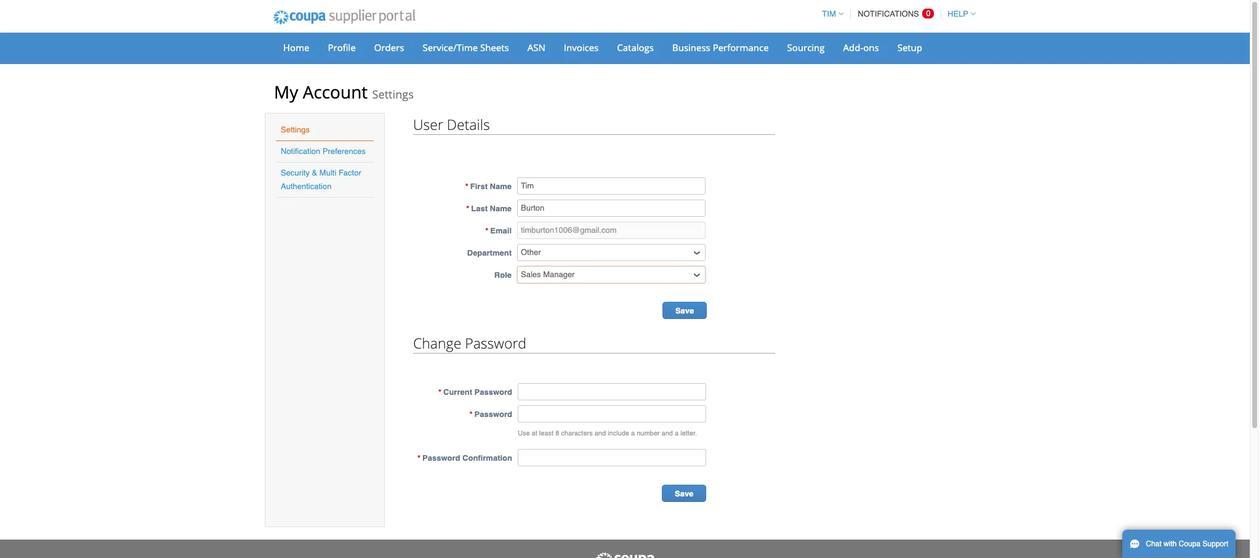 Task type: vqa. For each thing, say whether or not it's contained in the screenshot.
Profile
yes



Task type: describe. For each thing, give the bounding box(es) containing it.
settings inside my account settings
[[372, 87, 414, 102]]

* for * current password
[[438, 387, 442, 397]]

service/time sheets link
[[415, 38, 517, 57]]

* last name
[[466, 204, 512, 213]]

catalogs link
[[609, 38, 662, 57]]

chat with coupa support button
[[1123, 530, 1236, 558]]

add-ons
[[844, 41, 879, 54]]

use at least 8 characters and include a number and a letter.
[[518, 429, 697, 437]]

password for change password
[[465, 333, 527, 353]]

service/time sheets
[[423, 41, 509, 54]]

service/time
[[423, 41, 478, 54]]

orders link
[[366, 38, 412, 57]]

notifications
[[858, 9, 919, 18]]

2 save button from the top
[[662, 485, 707, 502]]

include
[[608, 429, 629, 437]]

2 and from the left
[[662, 429, 673, 437]]

password for * password confirmation
[[423, 453, 460, 463]]

chat with coupa support
[[1146, 540, 1229, 548]]

user details
[[413, 115, 490, 134]]

orders
[[374, 41, 404, 54]]

sourcing
[[787, 41, 825, 54]]

profile
[[328, 41, 356, 54]]

sourcing link
[[779, 38, 833, 57]]

coupa
[[1179, 540, 1201, 548]]

business performance link
[[665, 38, 777, 57]]

last
[[471, 204, 488, 213]]

navigation containing notifications 0
[[817, 2, 976, 26]]

* password confirmation
[[418, 453, 512, 463]]

* current password
[[438, 387, 512, 397]]

tim
[[822, 9, 836, 18]]

letter.
[[681, 429, 697, 437]]

first
[[470, 182, 488, 191]]

home link
[[275, 38, 317, 57]]

password up * password
[[475, 387, 512, 397]]

change
[[413, 333, 461, 353]]

ons
[[864, 41, 879, 54]]

sheets
[[480, 41, 509, 54]]

business
[[673, 41, 711, 54]]

support
[[1203, 540, 1229, 548]]

department
[[467, 248, 512, 257]]

name for * last name
[[490, 204, 512, 213]]

add-ons link
[[835, 38, 887, 57]]

my
[[274, 80, 298, 103]]

8
[[556, 429, 559, 437]]

* for * password
[[470, 410, 473, 419]]

help link
[[942, 9, 976, 18]]

profile link
[[320, 38, 364, 57]]

email
[[490, 226, 512, 235]]

asn
[[528, 41, 546, 54]]

* first name
[[465, 182, 512, 191]]

use
[[518, 429, 530, 437]]

security & multi factor authentication
[[281, 168, 361, 191]]

notification preferences
[[281, 147, 366, 156]]

security
[[281, 168, 310, 177]]

my account settings
[[274, 80, 414, 103]]

catalogs
[[617, 41, 654, 54]]

characters
[[561, 429, 593, 437]]

role
[[494, 270, 512, 280]]

0 vertical spatial coupa supplier portal image
[[265, 2, 424, 33]]

settings link
[[281, 125, 310, 134]]

current
[[443, 387, 472, 397]]

authentication
[[281, 182, 332, 191]]



Task type: locate. For each thing, give the bounding box(es) containing it.
a right include
[[631, 429, 635, 437]]

* for * password confirmation
[[418, 453, 421, 463]]

details
[[447, 115, 490, 134]]

performance
[[713, 41, 769, 54]]

setup
[[898, 41, 923, 54]]

2 save from the top
[[675, 489, 694, 498]]

factor
[[339, 168, 361, 177]]

number
[[637, 429, 660, 437]]

save button
[[663, 302, 707, 319], [662, 485, 707, 502]]

1 and from the left
[[595, 429, 606, 437]]

with
[[1164, 540, 1177, 548]]

1 vertical spatial save button
[[662, 485, 707, 502]]

chat
[[1146, 540, 1162, 548]]

1 vertical spatial name
[[490, 204, 512, 213]]

password up * current password
[[465, 333, 527, 353]]

notification preferences link
[[281, 147, 366, 156]]

add-
[[844, 41, 864, 54]]

name
[[490, 182, 512, 191], [490, 204, 512, 213]]

invoices
[[564, 41, 599, 54]]

and right number
[[662, 429, 673, 437]]

save for first save button from the bottom
[[675, 489, 694, 498]]

1 save from the top
[[676, 306, 694, 315]]

save for first save button from the top of the page
[[676, 306, 694, 315]]

business performance
[[673, 41, 769, 54]]

account
[[303, 80, 368, 103]]

multi
[[320, 168, 336, 177]]

1 name from the top
[[490, 182, 512, 191]]

coupa supplier portal image
[[265, 2, 424, 33], [594, 552, 656, 558]]

1 vertical spatial coupa supplier portal image
[[594, 552, 656, 558]]

and
[[595, 429, 606, 437], [662, 429, 673, 437]]

tim link
[[817, 9, 844, 18]]

0 horizontal spatial settings
[[281, 125, 310, 134]]

password
[[465, 333, 527, 353], [475, 387, 512, 397], [475, 410, 512, 419], [423, 453, 460, 463]]

1 save button from the top
[[663, 302, 707, 319]]

1 horizontal spatial and
[[662, 429, 673, 437]]

1 vertical spatial settings
[[281, 125, 310, 134]]

change password
[[413, 333, 527, 353]]

0 vertical spatial save
[[676, 306, 694, 315]]

password down * current password
[[475, 410, 512, 419]]

1 vertical spatial save
[[675, 489, 694, 498]]

navigation
[[817, 2, 976, 26]]

*
[[465, 182, 469, 191], [466, 204, 469, 213], [485, 226, 489, 235], [438, 387, 442, 397], [470, 410, 473, 419], [418, 453, 421, 463]]

2 a from the left
[[675, 429, 679, 437]]

settings up notification on the left top of page
[[281, 125, 310, 134]]

notifications 0
[[858, 9, 931, 18]]

settings
[[372, 87, 414, 102], [281, 125, 310, 134]]

* for * email
[[485, 226, 489, 235]]

settings up user
[[372, 87, 414, 102]]

asn link
[[520, 38, 554, 57]]

&
[[312, 168, 317, 177]]

preferences
[[323, 147, 366, 156]]

at
[[532, 429, 538, 437]]

0 vertical spatial name
[[490, 182, 512, 191]]

confirmation
[[463, 453, 512, 463]]

name for * first name
[[490, 182, 512, 191]]

* for * first name
[[465, 182, 469, 191]]

name right first
[[490, 182, 512, 191]]

0 horizontal spatial coupa supplier portal image
[[265, 2, 424, 33]]

security & multi factor authentication link
[[281, 168, 361, 191]]

None password field
[[518, 383, 706, 400], [518, 405, 706, 423], [518, 449, 706, 466], [518, 383, 706, 400], [518, 405, 706, 423], [518, 449, 706, 466]]

password for * password
[[475, 410, 512, 419]]

home
[[283, 41, 309, 54]]

save
[[676, 306, 694, 315], [675, 489, 694, 498]]

password left confirmation
[[423, 453, 460, 463]]

None text field
[[517, 177, 706, 195]]

0
[[926, 9, 931, 18]]

0 horizontal spatial and
[[595, 429, 606, 437]]

least
[[539, 429, 554, 437]]

invoices link
[[556, 38, 607, 57]]

1 a from the left
[[631, 429, 635, 437]]

user
[[413, 115, 443, 134]]

0 vertical spatial save button
[[663, 302, 707, 319]]

1 horizontal spatial settings
[[372, 87, 414, 102]]

* email
[[485, 226, 512, 235]]

setup link
[[890, 38, 931, 57]]

None text field
[[517, 200, 706, 217], [517, 222, 706, 239], [517, 200, 706, 217], [517, 222, 706, 239]]

2 name from the top
[[490, 204, 512, 213]]

notification
[[281, 147, 320, 156]]

0 horizontal spatial a
[[631, 429, 635, 437]]

and left include
[[595, 429, 606, 437]]

* for * last name
[[466, 204, 469, 213]]

name right last
[[490, 204, 512, 213]]

a left letter. at the right bottom
[[675, 429, 679, 437]]

a
[[631, 429, 635, 437], [675, 429, 679, 437]]

1 horizontal spatial coupa supplier portal image
[[594, 552, 656, 558]]

help
[[948, 9, 969, 18]]

0 vertical spatial settings
[[372, 87, 414, 102]]

1 horizontal spatial a
[[675, 429, 679, 437]]

* password
[[470, 410, 512, 419]]



